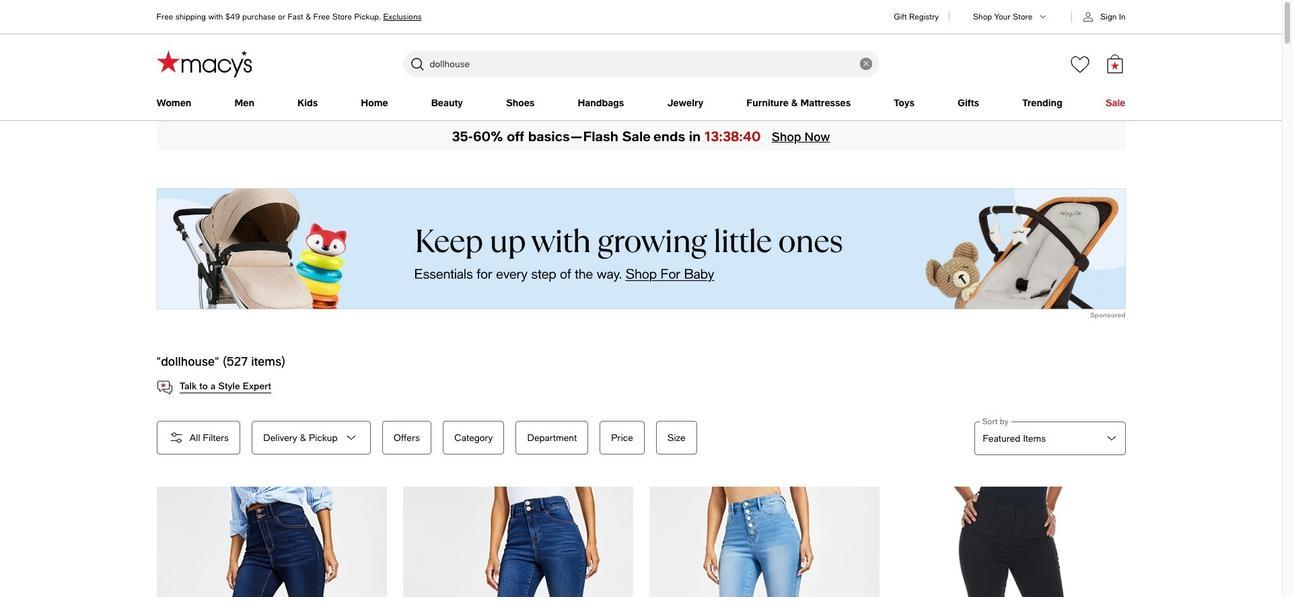 Task type: locate. For each thing, give the bounding box(es) containing it.
click to clear this textbox image
[[860, 58, 872, 70]]

status
[[157, 354, 286, 369]]



Task type: describe. For each thing, give the bounding box(es) containing it.
Search text field
[[403, 50, 880, 77]]

search large image
[[409, 56, 425, 72]]

shopping bag has 0 items image
[[1106, 54, 1125, 73]]

advertisement element
[[157, 188, 1126, 310]]



Task type: vqa. For each thing, say whether or not it's contained in the screenshot.
'2nd'
no



